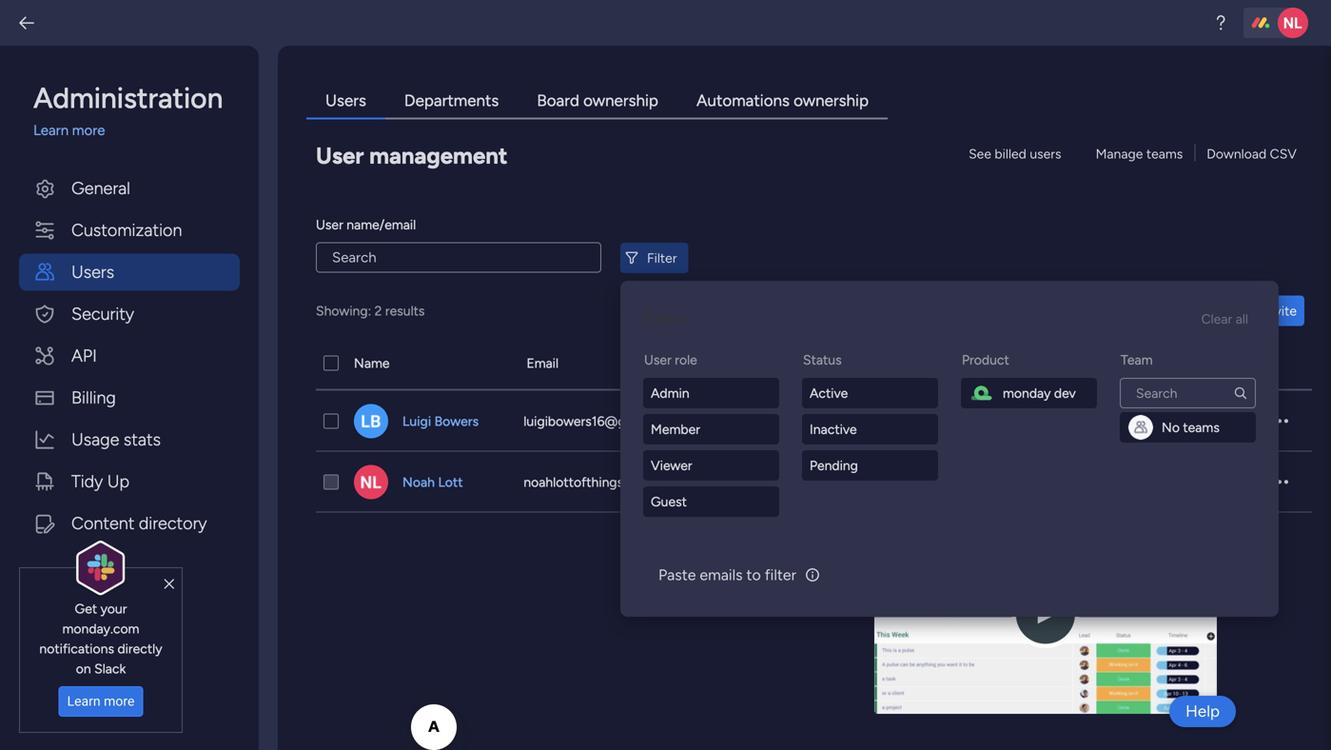 Task type: describe. For each thing, give the bounding box(es) containing it.
luigi bowers image
[[354, 404, 388, 438]]

2 nov 21, 2023 from the left
[[1197, 405, 1241, 438]]

luigi
[[403, 413, 431, 429]]

download
[[1207, 146, 1267, 162]]

invite
[[1264, 303, 1297, 319]]

luigi bowers
[[403, 413, 479, 429]]

teams
[[986, 355, 1024, 371]]

search image
[[1234, 385, 1249, 401]]

bowers
[[435, 413, 479, 429]]

stats
[[124, 429, 161, 450]]

1 2023 from the left
[[1047, 422, 1078, 438]]

content directory button
[[19, 505, 240, 542]]

departments link
[[385, 84, 518, 119]]

first user
[[1124, 413, 1179, 429]]

name/email
[[347, 217, 416, 233]]

2 nov from the left
[[1197, 405, 1222, 421]]

download csv button
[[1200, 138, 1305, 169]]

dev
[[1055, 385, 1076, 401]]

0 vertical spatial users
[[326, 91, 366, 110]]

tidy up button
[[19, 463, 240, 500]]

invited by
[[1127, 345, 1168, 381]]

team
[[1121, 352, 1153, 368]]

member button
[[643, 414, 780, 445]]

filter
[[647, 250, 677, 266]]

user role inside row
[[661, 355, 715, 371]]

by
[[1127, 365, 1142, 381]]

admin inside button
[[651, 385, 690, 401]]

learn more link
[[33, 120, 240, 141]]

security button
[[19, 296, 240, 333]]

2 21, from the left
[[1225, 405, 1241, 421]]

no
[[1162, 419, 1180, 435]]

showing:
[[316, 303, 371, 319]]

admin button
[[643, 378, 780, 408]]

products
[[787, 355, 840, 371]]

content directory
[[71, 513, 207, 533]]

active button
[[802, 378, 938, 408]]

noah lott image
[[1278, 8, 1309, 38]]

billing button
[[19, 379, 240, 416]]

monday
[[1003, 385, 1051, 401]]

noah lott
[[403, 474, 463, 490]]

users
[[1030, 146, 1062, 162]]

board ownership link
[[518, 84, 678, 119]]

first
[[1124, 413, 1151, 429]]

tidy
[[71, 471, 103, 492]]

paste
[[659, 566, 696, 584]]

monday dev button
[[961, 378, 1097, 408]]

get
[[75, 600, 97, 617]]

general
[[71, 178, 130, 198]]

filters
[[644, 310, 686, 328]]

invite button
[[1236, 296, 1305, 326]]

monday dev
[[1003, 385, 1076, 401]]

directly
[[117, 640, 162, 657]]

on
[[76, 660, 91, 677]]

2 2023 from the left
[[1197, 422, 1227, 438]]

see billed users
[[969, 146, 1062, 162]]

help button
[[1170, 696, 1236, 727]]

up
[[107, 471, 130, 492]]

get your monday.com notifications directly on slack
[[39, 600, 162, 677]]

users inside button
[[71, 262, 114, 282]]

1 nov from the left
[[1047, 405, 1072, 421]]

active inside active button
[[810, 385, 848, 401]]

learn more button
[[59, 686, 143, 717]]

email
[[527, 355, 559, 371]]

clear all
[[1202, 311, 1249, 327]]

inactive button
[[802, 414, 938, 445]]

cell inside row
[[979, 467, 1010, 497]]

noah lott link
[[400, 473, 466, 492]]

user name/email
[[316, 217, 416, 233]]

product
[[962, 352, 1010, 368]]

active for luigibowers16@gmail.com
[[873, 413, 911, 429]]

clear
[[1202, 311, 1233, 327]]

viewer
[[651, 457, 693, 474]]

showing: 2 results
[[316, 303, 425, 319]]

teams for manage teams
[[1147, 146, 1183, 162]]

to
[[747, 566, 761, 584]]

see
[[969, 146, 992, 162]]

filter
[[765, 566, 797, 584]]

board
[[537, 91, 580, 110]]

1 v2 ellipsis image from the top
[[1272, 412, 1289, 430]]



Task type: vqa. For each thing, say whether or not it's contained in the screenshot.
Invite button
yes



Task type: locate. For each thing, give the bounding box(es) containing it.
nov
[[1047, 405, 1072, 421], [1197, 405, 1222, 421]]

board ownership
[[537, 91, 659, 110]]

active
[[1210, 365, 1247, 381]]

name
[[354, 355, 390, 371]]

manage
[[1096, 146, 1143, 162]]

grid containing invited by
[[316, 337, 1313, 731]]

nov right no
[[1197, 405, 1222, 421]]

2 ownership from the left
[[794, 91, 869, 110]]

nov 21, 2023 down search icon
[[1197, 405, 1241, 438]]

luigi bowers link
[[400, 412, 482, 431]]

0 vertical spatial active
[[810, 385, 848, 401]]

0 horizontal spatial ownership
[[584, 91, 659, 110]]

general button
[[19, 170, 240, 207]]

download csv
[[1207, 146, 1297, 162]]

usage stats button
[[19, 421, 240, 458]]

all
[[1236, 311, 1249, 327]]

user role
[[644, 352, 698, 368], [661, 355, 715, 371]]

administration learn more
[[33, 81, 223, 139]]

Search text field
[[316, 242, 602, 273]]

pending
[[810, 457, 858, 474]]

1 vertical spatial admin
[[674, 413, 712, 429]]

1 horizontal spatial 2023
[[1197, 422, 1227, 438]]

v2 surface invite image
[[1243, 304, 1256, 318]]

user role down filters
[[644, 352, 698, 368]]

active down inactive button
[[873, 474, 911, 490]]

help image
[[1212, 13, 1231, 32]]

noah lott image
[[354, 465, 388, 499]]

more down slack
[[104, 694, 135, 709]]

0 horizontal spatial users
[[71, 262, 114, 282]]

users up security
[[71, 262, 114, 282]]

1 vertical spatial users
[[71, 262, 114, 282]]

security
[[71, 304, 134, 324]]

ownership for board ownership
[[584, 91, 659, 110]]

user inside row
[[661, 355, 689, 371]]

1 ownership from the left
[[584, 91, 659, 110]]

manage teams button
[[1088, 138, 1191, 169]]

monday.com
[[62, 620, 139, 637]]

row containing invited by
[[316, 337, 1313, 391]]

row up pending
[[316, 391, 1313, 452]]

Search search field
[[1120, 378, 1256, 408]]

user management
[[316, 142, 508, 169]]

more
[[72, 122, 105, 139], [104, 694, 135, 709]]

1 row from the top
[[316, 337, 1313, 391]]

3 row from the top
[[316, 452, 1313, 513]]

1 vertical spatial active
[[873, 413, 911, 429]]

cell
[[979, 467, 1010, 497]]

users button
[[19, 254, 240, 291]]

1 21, from the left
[[1075, 405, 1091, 421]]

None search field
[[1120, 378, 1256, 408]]

your
[[100, 600, 127, 617]]

0 horizontal spatial nov
[[1047, 405, 1072, 421]]

2 row from the top
[[316, 391, 1313, 452]]

2023 down dev
[[1047, 422, 1078, 438]]

api
[[71, 346, 97, 366]]

0 vertical spatial learn
[[33, 122, 69, 139]]

admin down admin button
[[674, 413, 712, 429]]

automations ownership
[[697, 91, 869, 110]]

teams right no
[[1183, 419, 1220, 435]]

nov 21, 2023 down dev
[[1047, 405, 1091, 438]]

slack
[[94, 660, 126, 677]]

admin up member on the bottom
[[651, 385, 690, 401]]

2 vertical spatial active
[[873, 474, 911, 490]]

nov 21, 2023
[[1047, 405, 1091, 438], [1197, 405, 1241, 438]]

teams for no teams
[[1183, 419, 1220, 435]]

results
[[385, 303, 425, 319]]

more inside button
[[104, 694, 135, 709]]

no teams button
[[1120, 412, 1256, 443]]

2 v2 ellipsis image from the top
[[1272, 473, 1289, 491]]

customization
[[71, 220, 182, 240]]

learn inside the "learn more" button
[[67, 694, 101, 709]]

0 vertical spatial v2 ellipsis image
[[1272, 412, 1289, 430]]

automations
[[697, 91, 790, 110]]

csv
[[1270, 146, 1297, 162]]

status
[[803, 352, 842, 368]]

viewer button
[[643, 450, 780, 481]]

ownership for automations ownership
[[794, 91, 869, 110]]

admin
[[651, 385, 690, 401], [674, 413, 712, 429], [674, 474, 712, 490]]

more down "administration"
[[72, 122, 105, 139]]

1 vertical spatial learn
[[67, 694, 101, 709]]

see billed users button
[[961, 138, 1069, 169]]

row down inactive
[[316, 452, 1313, 513]]

directory
[[139, 513, 207, 533]]

row
[[316, 337, 1313, 391], [316, 391, 1313, 452], [316, 452, 1313, 513]]

1 horizontal spatial ownership
[[794, 91, 869, 110]]

0 horizontal spatial 21,
[[1075, 405, 1091, 421]]

2023
[[1047, 422, 1078, 438], [1197, 422, 1227, 438]]

row up inactive
[[316, 337, 1313, 391]]

active down products
[[810, 385, 848, 401]]

content
[[71, 513, 135, 533]]

2023 right no
[[1197, 422, 1227, 438]]

row containing nov 21, 2023
[[316, 391, 1313, 452]]

learn more
[[67, 694, 135, 709]]

learn down "administration"
[[33, 122, 69, 139]]

billed
[[995, 146, 1027, 162]]

ownership right board
[[584, 91, 659, 110]]

invited
[[1127, 345, 1168, 361]]

admin down viewer
[[674, 474, 712, 490]]

administration
[[33, 81, 223, 115]]

inactive
[[810, 421, 857, 437]]

learn down on
[[67, 694, 101, 709]]

teams right 'manage'
[[1147, 146, 1183, 162]]

filter button
[[621, 243, 689, 273]]

user role up admin button
[[661, 355, 715, 371]]

nov down dev
[[1047, 405, 1072, 421]]

paste emails to filter
[[659, 566, 797, 584]]

v2 ellipsis image
[[1272, 412, 1289, 430], [1272, 473, 1289, 491]]

1 nov 21, 2023 from the left
[[1047, 405, 1091, 438]]

paste emails to filter button
[[643, 556, 837, 594]]

clear all button
[[1194, 304, 1256, 334]]

2 vertical spatial admin
[[674, 474, 712, 490]]

learn inside administration learn more
[[33, 122, 69, 139]]

0 horizontal spatial 2023
[[1047, 422, 1078, 438]]

role inside row
[[692, 355, 715, 371]]

1 horizontal spatial 21,
[[1225, 405, 1241, 421]]

ownership right automations
[[794, 91, 869, 110]]

customization button
[[19, 212, 240, 249]]

21, down search icon
[[1225, 405, 1241, 421]]

more inside administration learn more
[[72, 122, 105, 139]]

0 vertical spatial more
[[72, 122, 105, 139]]

0 horizontal spatial nov 21, 2023
[[1047, 405, 1091, 438]]

1 vertical spatial more
[[104, 694, 135, 709]]

active
[[810, 385, 848, 401], [873, 413, 911, 429], [873, 474, 911, 490]]

dapulse x slim image
[[164, 576, 174, 593]]

row group
[[316, 391, 1313, 513]]

row containing noah lott
[[316, 452, 1313, 513]]

last
[[1210, 345, 1235, 361]]

2
[[375, 303, 382, 319]]

1 horizontal spatial nov 21, 2023
[[1197, 405, 1241, 438]]

api button
[[19, 337, 240, 375]]

pending button
[[802, 450, 938, 481]]

1 vertical spatial teams
[[1183, 419, 1220, 435]]

usage
[[71, 429, 119, 450]]

noahlottofthings@gmail.com
[[524, 474, 698, 490]]

active for noahlottofthings@gmail.com
[[873, 474, 911, 490]]

1 horizontal spatial users
[[326, 91, 366, 110]]

0 vertical spatial admin
[[651, 385, 690, 401]]

automations ownership link
[[678, 84, 888, 119]]

notifications
[[39, 640, 114, 657]]

user
[[316, 142, 364, 169], [316, 217, 343, 233], [644, 352, 672, 368], [661, 355, 689, 371]]

active down active button at bottom right
[[873, 413, 911, 429]]

last active
[[1210, 345, 1247, 381]]

1 vertical spatial v2 ellipsis image
[[1272, 473, 1289, 491]]

help
[[1186, 701, 1220, 721]]

users link
[[306, 84, 385, 119]]

no teams
[[1162, 419, 1220, 435]]

row group containing nov 21, 2023
[[316, 391, 1313, 513]]

tidy up
[[71, 471, 130, 492]]

member
[[651, 421, 701, 437]]

ownership
[[584, 91, 659, 110], [794, 91, 869, 110]]

1 horizontal spatial nov
[[1197, 405, 1222, 421]]

users up 'user management'
[[326, 91, 366, 110]]

guest
[[651, 494, 687, 510]]

21, down dev
[[1075, 405, 1091, 421]]

add or edit team image
[[980, 407, 1009, 435]]

luigibowers16@gmail.com
[[524, 413, 679, 429]]

back to workspace image
[[17, 13, 36, 32]]

0 vertical spatial teams
[[1147, 146, 1183, 162]]

manage teams
[[1096, 146, 1183, 162]]

noah
[[403, 474, 435, 490]]

grid
[[316, 337, 1313, 731]]



